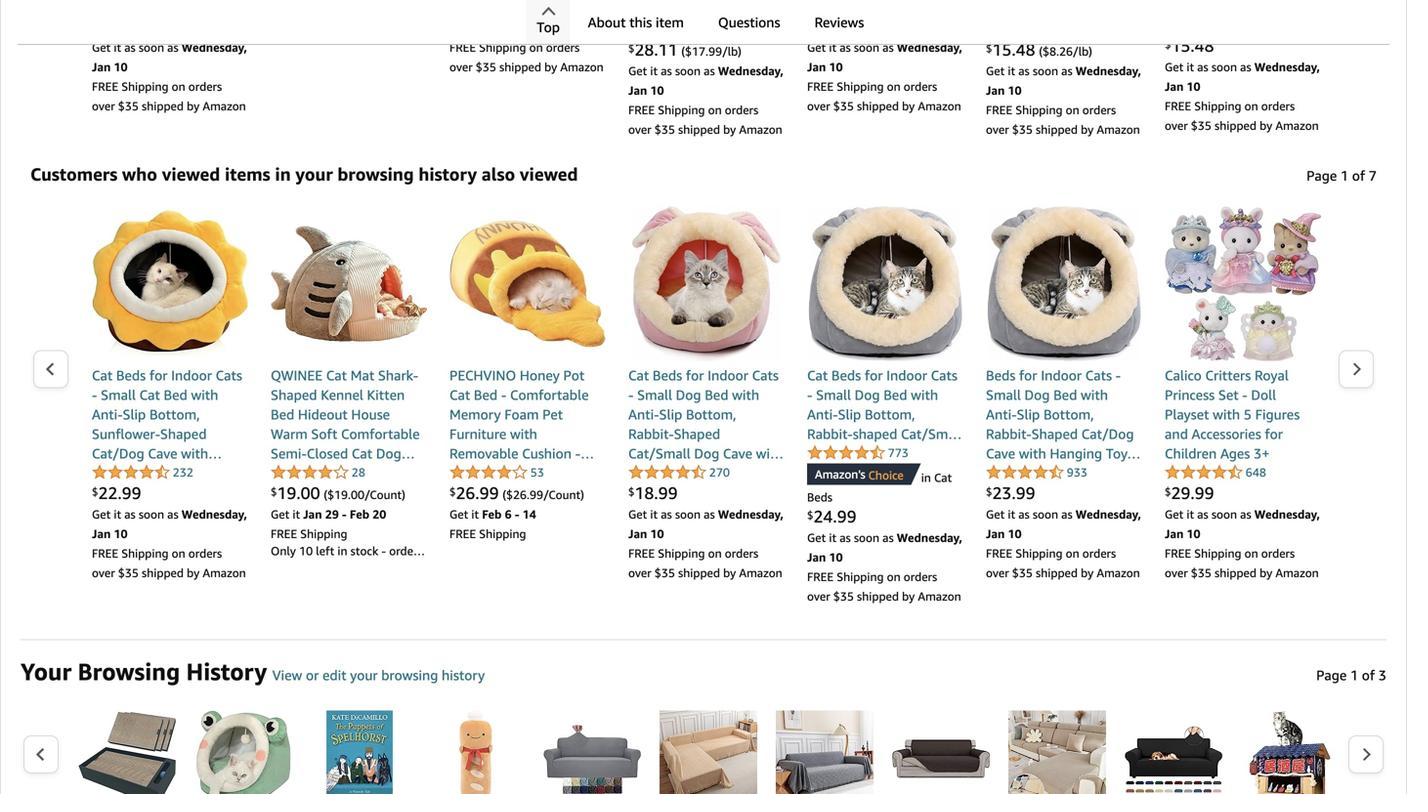 Task type: vqa. For each thing, say whether or not it's contained in the screenshot.
list containing 25
yes



Task type: describe. For each thing, give the bounding box(es) containing it.
pad, inside beds for indoor cats - small dog bed with anti-slip bottom, rabbit-shaped cat/dog cave with hanging toy, puppy bed with removable cotton pad, super soft calming pet sofa (grey medium)
[[1105, 485, 1132, 501]]

browsing inside your browsing history view or edit your browsing history
[[381, 667, 438, 684]]

- down "($19.00/count)"
[[342, 508, 347, 521]]

232 link
[[92, 464, 193, 482]]

jiviner couch cover high stretch sofa cover for 3 cushion couch, 1-piece jacquard anti slip furniture protector slipcovers wi image
[[543, 711, 641, 794]]

history inside your browsing history view or edit your browsing history
[[442, 667, 485, 684]]

memory
[[450, 407, 501, 423]]

honey
[[520, 367, 560, 384]]

for inside calico critters royal princess set - doll playset with 5 figures and accessories for children ages 3+
[[1265, 426, 1283, 442]]

shaped inside cat beds for indoor cats - small cat bed with anti-slip bottom, sunflower-shaped cat/dog cave with hanging toy, puppy bed with removable cotton pad, super soft calming, multiple sizes(brownm)
[[160, 426, 207, 442]]

free shipping on orders over $35 shipped by amazon down $ 29 . 99 on the bottom
[[1165, 547, 1319, 580]]

toy, inside beds for indoor cats - small dog bed with anti-slip bottom, rabbit-shaped cat/dog cave with hanging toy, puppy bed with removable cotton pad, super soft calming pet sofa (grey medium)
[[1106, 446, 1131, 462]]

removable inside pechvino honey pot cat bed - comfortable memory foam pet furniture with removable cushion - stylish and washable cat bed for small cats and breeds
[[450, 446, 518, 462]]

left
[[316, 544, 334, 558]]

$ 29 . 99
[[1165, 483, 1214, 503]]

- inside cat beds for indoor cats - small dog bed with anti-slip bottom, rabbit-shaped cat/small dog cave with hanging toy, puppy bed with removable cotton pad, super soft calming pet sofa bed (pink small)
[[628, 387, 634, 403]]

previous image for page 1 of 3
[[35, 748, 46, 762]]

shark-
[[378, 367, 418, 384]]

$ for $ 26 . 99 ($26.99/count) get it feb 6 - 14 free shipping
[[450, 486, 456, 499]]

items
[[225, 164, 270, 185]]

doll
[[1251, 387, 1276, 403]]

princess
[[1165, 387, 1215, 403]]

figures
[[1255, 407, 1300, 423]]

feb inside $ 19 . 00 ($19.00/count) get it jan 29 - feb 20 free shipping only 10 left in stock - order soon.
[[350, 508, 370, 521]]

. for $ 24 . 99
[[833, 507, 837, 527]]

free shipping on orders over $35 shipped by amazon down the medium)
[[986, 547, 1140, 580]]

0 vertical spatial browsing
[[337, 164, 414, 185]]

your browsing history view or edit your browsing history
[[21, 658, 485, 686]]

item
[[656, 14, 684, 30]]

2 vertical spatial and
[[567, 485, 591, 501]]

previous image for page 1 of 7
[[45, 362, 56, 377]]

$ 22 . 99
[[92, 483, 141, 503]]

0 vertical spatial 29
[[1171, 483, 1191, 503]]

($17.99/lb) link
[[681, 42, 742, 59]]

in canned cat food
[[628, 4, 752, 37]]

cotton inside beds for indoor cats - small dog bed with anti-slip bottom, rabbit-shaped cat/dog cave with hanging toy, puppy bed with removable cotton pad, super soft calming pet sofa (grey medium)
[[1059, 485, 1101, 501]]

kitten
[[367, 387, 405, 403]]

anti- inside beds for indoor cats - small dog bed with anti-slip bottom, rabbit-shaped cat/dog cave with hanging toy, puppy bed with removable cotton pad, super soft calming pet sofa (grey medium)
[[986, 407, 1017, 423]]

indoor inside beds for indoor cats - small dog bed with anti-slip bottom, rabbit-shaped cat/dog cave with hanging toy, puppy bed with removable cotton pad, super soft calming pet sofa (grey medium)
[[1041, 367, 1082, 384]]

773
[[888, 446, 909, 460]]

26
[[456, 483, 475, 503]]

royal
[[1255, 367, 1289, 384]]

free shipping on orders over $35 shipped by amazon down ($1.07/count)
[[807, 80, 961, 113]]

($26.99/count) link
[[503, 486, 584, 502]]

cave inside cat beds for indoor cats - small cat bed with anti-slip bottom, sunflower-shaped cat/dog cave with hanging toy, puppy bed with removable cotton pad, super soft calming, multiple sizes(brownm)
[[148, 446, 177, 462]]

calico critters royal princess set - doll playset with 5 figures and accessories for children ages 3+ link
[[1165, 366, 1321, 464]]

foam
[[505, 407, 539, 423]]

kekuou stretch sofa cover slipcover ，couch covers for 3 cushion couch sofa (79"-94") furniture protector 3 seater sofa with e image
[[1125, 711, 1223, 794]]

washable
[[522, 465, 582, 481]]

shaped inside beds for indoor cats - small dog bed with anti-slip bottom, rabbit-shaped cat/dog cave with hanging toy, puppy bed with removable cotton pad, super soft calming pet sofa (grey medium)
[[1032, 426, 1078, 442]]

breeds
[[450, 504, 491, 520]]

who
[[122, 164, 157, 185]]

toy, inside cat beds for indoor cats - small cat bed with anti-slip bottom, sunflower-shaped cat/dog cave with hanging toy, puppy bed with removable cotton pad, super soft calming, multiple sizes(brownm)
[[148, 465, 173, 481]]

. for $ 19 . 00 ($19.00/count) get it jan 29 - feb 20 free shipping only 10 left in stock - order soon.
[[296, 483, 301, 503]]

$ for $ 18 . 99
[[628, 486, 635, 499]]

it inside $ 19 . 00 ($19.00/count) get it jan 29 - feb 20 free shipping only 10 left in stock - order soon.
[[293, 508, 300, 521]]

with inside pechvino honey pot cat bed - comfortable memory foam pet furniture with removable cushion - stylish and washable cat bed for small cats and breeds
[[510, 426, 537, 442]]

customers
[[30, 164, 117, 185]]

48 for $ 15 . 48 ($8.26/lb)
[[1016, 40, 1035, 60]]

page for page 1 of 7
[[1307, 168, 1337, 184]]

10 inside $ 19 . 00 ($19.00/count) get it jan 29 - feb 20 free shipping only 10 left in stock - order soon.
[[299, 544, 313, 558]]

view
[[272, 667, 302, 684]]

$ 23 . 99
[[986, 483, 1035, 503]]

order
[[389, 544, 418, 558]]

sunflower-
[[92, 426, 160, 442]]

calming inside beds for indoor cats - small dog bed with anti-slip bottom, rabbit-shaped cat/dog cave with hanging toy, puppy bed with removable cotton pad, super soft calming pet sofa (grey medium)
[[1056, 504, 1107, 520]]

0 horizontal spatial 28
[[352, 466, 365, 479]]

house
[[351, 407, 390, 423]]

puppy inside beds for indoor cats - small dog bed with anti-slip bottom, rabbit-shaped cat/dog cave with hanging toy, puppy bed with removable cotton pad, super soft calming pet sofa (grey medium)
[[986, 465, 1025, 481]]

19
[[277, 483, 296, 503]]

list for page 1 of 7
[[69, 206, 1338, 606]]

dog inside qwinee cat mat shark- shaped kennel kitten bed hideout house warm soft comfortable semi-closed cat dog nest grey small
[[376, 446, 401, 462]]

canned
[[628, 23, 669, 37]]

bed down stylish in the left bottom of the page
[[450, 485, 473, 501]]

cave inside cat beds for indoor cats - small dog bed with anti-slip bottom, rabbit-shaped cat/small dog cave with hanging toy, puppy bed with removable cotton pad, super soft calming pet sofa bed (pink small)
[[723, 446, 752, 462]]

slip for 18
[[659, 407, 682, 423]]

- inside calico critters royal princess set - doll playset with 5 figures and accessories for children ages 3+
[[1242, 387, 1248, 403]]

- inside beds for indoor cats - small dog bed with anti-slip bottom, rabbit-shaped cat/dog cave with hanging toy, puppy bed with removable cotton pad, super soft calming pet sofa (grey medium)
[[1116, 367, 1121, 384]]

small inside pechvino honey pot cat bed - comfortable memory foam pet furniture with removable cushion - stylish and washable cat bed for small cats and breeds
[[499, 485, 534, 501]]

$ for $ 28 . 11 ($17.99/lb)
[[628, 42, 635, 55]]

. for $ 18 . 99
[[654, 483, 658, 503]]

page for page 1 of 3
[[1316, 667, 1347, 684]]

sofa inside beds for indoor cats - small dog bed with anti-slip bottom, rabbit-shaped cat/dog cave with hanging toy, puppy bed with removable cotton pad, super soft calming pet sofa (grey medium)
[[986, 524, 1014, 540]]

pechvino
[[450, 367, 516, 384]]

history
[[186, 658, 267, 686]]

bed up 270
[[705, 387, 728, 403]]

shipping inside $ 19 . 00 ($19.00/count) get it jan 29 - feb 20 free shipping only 10 left in stock - order soon.
[[300, 527, 347, 541]]

also
[[482, 164, 515, 185]]

cats inside beds for indoor cats - small dog bed with anti-slip bottom, rabbit-shaped cat/dog cave with hanging toy, puppy bed with removable cotton pad, super soft calming pet sofa (grey medium)
[[1085, 367, 1112, 384]]

bed up "calming,"
[[219, 465, 242, 481]]

hanging inside cat beds for indoor cats - small dog bed with anti-slip bottom, rabbit-shaped cat/small dog cave with hanging toy, puppy bed with removable cotton pad, super soft calming pet sofa bed (pink small)
[[628, 465, 681, 481]]

for inside beds for indoor cats - small dog bed with anti-slip bottom, rabbit-shaped cat/dog cave with hanging toy, puppy bed with removable cotton pad, super soft calming pet sofa (grey medium)
[[1019, 367, 1037, 384]]

for inside cat beds for indoor cats - small cat bed with anti-slip bottom, sunflower-shaped cat/dog cave with hanging toy, puppy bed with removable cotton pad, super soft calming, multiple sizes(brownm)
[[149, 367, 168, 384]]

sizes(brownm)
[[147, 524, 237, 540]]

0 horizontal spatial your
[[296, 164, 333, 185]]

$ for $ 15 . 48 ($8.26/lb)
[[986, 42, 992, 55]]

pet inside pechvino honey pot cat bed - comfortable memory foam pet furniture with removable cushion - stylish and washable cat bed for small cats and breeds
[[542, 407, 563, 423]]

beds for indoor cats - small dog bed with anti-slip bottom, rabbit-shaped cat/dog cave with hanging toy, puppy bed with removable cotton pad, super soft calming pet sofa (grey medium) link
[[986, 366, 1142, 540]]

cat inside in cat beds
[[934, 471, 952, 485]]

edit
[[322, 667, 346, 684]]

53
[[530, 466, 544, 479]]

cat/small
[[628, 446, 691, 462]]

. for $ 29 . 99
[[1191, 483, 1195, 503]]

only
[[271, 544, 296, 558]]

pechvino honey pot cat bed - comfortable memory foam pet furniture with removable cushion - stylish and washable cat bed for small cats and breeds link
[[450, 366, 606, 520]]

small)
[[628, 543, 668, 559]]

about this item
[[588, 14, 684, 30]]

14
[[523, 508, 536, 521]]

933
[[1067, 466, 1088, 479]]

11
[[658, 40, 678, 60]]

$ for $ 24 . 99
[[807, 509, 814, 522]]

removable inside beds for indoor cats - small dog bed with anti-slip bottom, rabbit-shaped cat/dog cave with hanging toy, puppy bed with removable cotton pad, super soft calming pet sofa (grey medium)
[[986, 485, 1055, 501]]

nest
[[271, 465, 299, 481]]

of for 7
[[1352, 168, 1365, 184]]

slip inside beds for indoor cats - small dog bed with anti-slip bottom, rabbit-shaped cat/dog cave with hanging toy, puppy bed with removable cotton pad, super soft calming pet sofa (grey medium)
[[1017, 407, 1040, 423]]

cave inside beds for indoor cats - small dog bed with anti-slip bottom, rabbit-shaped cat/dog cave with hanging toy, puppy bed with removable cotton pad, super soft calming pet sofa (grey medium)
[[986, 446, 1015, 462]]

1 for 7
[[1341, 168, 1349, 184]]

critters
[[1205, 367, 1251, 384]]

pad, inside cat beds for indoor cats - small cat bed with anti-slip bottom, sunflower-shaped cat/dog cave with hanging toy, puppy bed with removable cotton pad, super soft calming, multiple sizes(brownm)
[[92, 504, 119, 520]]

- up foam
[[501, 387, 506, 403]]

super inside cat beds for indoor cats - small cat bed with anti-slip bottom, sunflower-shaped cat/dog cave with hanging toy, puppy bed with removable cotton pad, super soft calming, multiple sizes(brownm)
[[122, 504, 158, 520]]

qwinee
[[271, 367, 323, 384]]

free shipping on orders over $35 shipped by amazon down ($8.26/lb)
[[986, 103, 1140, 136]]

648
[[1246, 466, 1266, 479]]

calming inside cat beds for indoor cats - small dog bed with anti-slip bottom, rabbit-shaped cat/small dog cave with hanging toy, puppy bed with removable cotton pad, super soft calming pet sofa bed (pink small)
[[728, 504, 779, 520]]

anti- for 18
[[628, 407, 659, 423]]

free shipping on orders over $35 shipped by amazon up the who
[[92, 80, 246, 113]]

7
[[1369, 168, 1377, 184]]

cat beds for indoor cats - small dog bed with anti-slip bottom, rabbit-shaped cat/small dog cave with hanging toy, puppy bed with removable cotton pad, super soft calming pet sofa bed (pink small) link
[[628, 366, 785, 559]]

. for $ 26 . 99 ($26.99/count) get it feb 6 - 14 free shipping
[[475, 483, 479, 503]]

list for page 1 of 3
[[60, 711, 1348, 794]]

feb inside $ 26 . 99 ($26.99/count) get it feb 6 - 14 free shipping
[[482, 508, 502, 521]]

super inside cat beds for indoor cats - small dog bed with anti-slip bottom, rabbit-shaped cat/small dog cave with hanging toy, puppy bed with removable cotton pad, super soft calming pet sofa bed (pink small)
[[659, 504, 695, 520]]

calming,
[[192, 504, 246, 520]]

232
[[173, 466, 193, 479]]

0 vertical spatial history
[[419, 164, 477, 185]]

it inside $ 26 . 99 ($26.99/count) get it feb 6 - 14 free shipping
[[471, 508, 479, 521]]

next image
[[1361, 748, 1372, 762]]

beds inside cat beds for indoor cats - small cat bed with anti-slip bottom, sunflower-shaped cat/dog cave with hanging toy, puppy bed with removable cotton pad, super soft calming, multiple sizes(brownm)
[[116, 367, 146, 384]]

270 link
[[628, 464, 730, 482]]

get inside $ 19 . 00 ($19.00/count) get it jan 29 - feb 20 free shipping only 10 left in stock - order soon.
[[271, 508, 290, 521]]

270
[[709, 466, 730, 479]]

arelux funny toast baguette pillow,french baguette shape plush hugging pillow with red scarf,soft toast food sofa cushion for image
[[427, 711, 525, 794]]

list containing 25
[[69, 0, 1338, 139]]

of for 3
[[1362, 667, 1375, 684]]

rabbit- inside cat beds for indoor cats - small dog bed with anti-slip bottom, rabbit-shaped cat/small dog cave with hanging toy, puppy bed with removable cotton pad, super soft calming pet sofa bed (pink small)
[[628, 426, 674, 442]]

15 for $ 15 . 48 ($8.26/lb)
[[992, 40, 1012, 60]]

beds inside beds for indoor cats - small dog bed with anti-slip bottom, rabbit-shaped cat/dog cave with hanging toy, puppy bed with removable cotton pad, super soft calming pet sofa (grey medium)
[[986, 367, 1016, 384]]

$ 19 . 00 ($19.00/count) get it jan 29 - feb 20 free shipping only 10 left in stock - order soon.
[[271, 483, 418, 574]]

$ for $ 25 . 70 ($1.07/count)
[[807, 19, 814, 31]]

playset
[[1165, 407, 1209, 423]]

99 for 23
[[1016, 483, 1035, 503]]

closed
[[307, 446, 348, 462]]

jan inside $ 19 . 00 ($19.00/count) get it jan 29 - feb 20 free shipping only 10 left in stock - order soon.
[[303, 508, 322, 521]]

- right stock
[[382, 544, 386, 558]]

20
[[373, 508, 386, 521]]

pechvino honey pot cat bed - comfortable memory foam pet furniture with removable cushion - stylish and washable cat bed for image
[[450, 206, 606, 362]]

- inside $ 26 . 99 ($26.99/count) get it feb 6 - 14 free shipping
[[515, 508, 519, 521]]

cushion
[[522, 446, 572, 462]]

calico critters royal princess set - doll playset with 5 figures and accessories for children ages 3+
[[1165, 367, 1300, 462]]

dog up 'cat/small'
[[676, 387, 701, 403]]

53 link
[[450, 464, 544, 482]]

hanging inside cat beds for indoor cats - small cat bed with anti-slip bottom, sunflower-shaped cat/dog cave with hanging toy, puppy bed with removable cotton pad, super soft calming, multiple sizes(brownm)
[[92, 465, 144, 481]]

773 link
[[807, 444, 909, 463]]

browsing
[[78, 658, 180, 686]]

questions
[[718, 14, 780, 30]]

mat
[[351, 367, 374, 384]]

5
[[1244, 407, 1252, 423]]

cotton inside cat beds for indoor cats - small dog bed with anti-slip bottom, rabbit-shaped cat/small dog cave with hanging toy, puppy bed with removable cotton pad, super soft calming pet sofa bed (pink small)
[[732, 485, 775, 501]]

with inside calico critters royal princess set - doll playset with 5 figures and accessories for children ages 3+
[[1213, 407, 1240, 423]]

in inside $ 19 . 00 ($19.00/count) get it jan 29 - feb 20 free shipping only 10 left in stock - order soon.
[[338, 544, 347, 558]]

small inside qwinee cat mat shark- shaped kennel kitten bed hideout house warm soft comfortable semi-closed cat dog nest grey small
[[335, 465, 370, 481]]

pet inside beds for indoor cats - small dog bed with anti-slip bottom, rabbit-shaped cat/dog cave with hanging toy, puppy bed with removable cotton pad, super soft calming pet sofa (grey medium)
[[1110, 504, 1131, 520]]

children
[[1165, 446, 1217, 462]]

free inside $ 19 . 00 ($19.00/count) get it jan 29 - feb 20 free shipping only 10 left in stock - order soon.
[[271, 527, 297, 541]]

ages
[[1221, 446, 1250, 462]]

29 inside $ 19 . 00 ($19.00/count) get it jan 29 - feb 20 free shipping only 10 left in stock - order soon.
[[325, 508, 339, 521]]

pad, inside cat beds for indoor cats - small dog bed with anti-slip bottom, rabbit-shaped cat/small dog cave with hanging toy, puppy bed with removable cotton pad, super soft calming pet sofa bed (pink small)
[[628, 504, 655, 520]]

bed left (pink
[[684, 524, 708, 540]]

cats inside cat beds for indoor cats - small dog bed with anti-slip bottom, rabbit-shaped cat/small dog cave with hanging toy, puppy bed with removable cotton pad, super soft calming pet sofa bed (pink small)
[[752, 367, 779, 384]]

23
[[992, 483, 1012, 503]]

comfortable inside pechvino honey pot cat bed - comfortable memory foam pet furniture with removable cushion - stylish and washable cat bed for small cats and breeds
[[510, 387, 589, 403]]

$ 24 . 99
[[807, 507, 857, 527]]

cat beds for indoor cats - small dog bed with anti-slip bottom, rabbit-shaped cat/small dog cave with hanging toy, puppy bed image
[[628, 206, 785, 362]]

($19.00/count) link
[[324, 486, 405, 502]]

jiupety cute cat bed, indoor lovely crystal velvet igloo for cat and small dog, warm cave sleeping nest bed for puppy and kit image
[[194, 711, 292, 794]]

cat inside in canned cat food
[[672, 23, 689, 37]]

choice
[[868, 469, 904, 482]]

933 link
[[986, 464, 1088, 482]]

super inside beds for indoor cats - small dog bed with anti-slip bottom, rabbit-shaped cat/dog cave with hanging toy, puppy bed with removable cotton pad, super soft calming pet sofa (grey medium)
[[986, 504, 1022, 520]]

page 1 of 7
[[1307, 168, 1377, 184]]

deep dream sofa cover, sectional couch covers, couch covers for 3 cushion couch, couch cover for dogs, geometrical jacquard f image
[[776, 711, 874, 794]]

99 for 29
[[1195, 483, 1214, 503]]

18
[[635, 483, 654, 503]]



Task type: locate. For each thing, give the bounding box(es) containing it.
wednesday,
[[539, 1, 605, 15], [182, 41, 247, 54], [897, 41, 962, 54], [1255, 60, 1320, 74], [718, 64, 784, 78], [1076, 64, 1141, 78], [182, 508, 247, 521], [718, 508, 784, 521], [1076, 508, 1141, 521], [1255, 508, 1320, 521], [897, 531, 962, 545]]

removable down 933 link
[[986, 485, 1055, 501]]

viewed right the also
[[520, 164, 578, 185]]

cat beds for indoor cats - small dog bed with anti-slip bottom, rabbit-shaped cat/small dog cave with hanging toy, puppy bed with removable cotton pad, super soft calming pet sofa bed (pink small)
[[628, 367, 783, 559]]

1 vertical spatial and
[[495, 465, 518, 481]]

$ inside $ 19 . 00 ($19.00/count) get it jan 29 - feb 20 free shipping only 10 left in stock - order soon.
[[271, 486, 277, 499]]

3 anti- from the left
[[986, 407, 1017, 423]]

pad, down 18
[[628, 504, 655, 520]]

0 horizontal spatial cat/dog
[[92, 446, 144, 462]]

2 horizontal spatial bottom,
[[1044, 407, 1094, 423]]

$ inside $ 26 . 99 ($26.99/count) get it feb 6 - 14 free shipping
[[450, 486, 456, 499]]

qwinee cat mat shark- shaped kennel kitten bed hideout house warm soft comfortable semi-closed cat dog nest grey small
[[271, 367, 420, 481]]

soft inside cat beds for indoor cats - small cat bed with anti-slip bottom, sunflower-shaped cat/dog cave with hanging toy, puppy bed with removable cotton pad, super soft calming, multiple sizes(brownm)
[[162, 504, 188, 520]]

soft up 'sizes(brownm)'
[[162, 504, 188, 520]]

1 rabbit- from the left
[[628, 426, 674, 442]]

$ inside $ 22 . 99
[[92, 486, 98, 499]]

anti- inside cat beds for indoor cats - small cat bed with anti-slip bottom, sunflower-shaped cat/dog cave with hanging toy, puppy bed with removable cotton pad, super soft calming, multiple sizes(brownm)
[[92, 407, 123, 423]]

3 cotton from the left
[[1059, 485, 1101, 501]]

dog up 933 link
[[1025, 387, 1050, 403]]

slip inside cat beds for indoor cats - small dog bed with anti-slip bottom, rabbit-shaped cat/small dog cave with hanging toy, puppy bed with removable cotton pad, super soft calming pet sofa bed (pink small)
[[659, 407, 682, 423]]

deep dream sectional couch covers sectional sofa cover 2 pieces l shaped couch covers sectional couch cover couch covers for image
[[660, 711, 757, 794]]

shaped inside qwinee cat mat shark- shaped kennel kitten bed hideout house warm soft comfortable semi-closed cat dog nest grey small
[[271, 387, 317, 403]]

99 for 22
[[122, 483, 141, 503]]

your right edit
[[350, 667, 378, 684]]

history
[[419, 164, 477, 185], [442, 667, 485, 684]]

0 horizontal spatial feb
[[350, 508, 370, 521]]

jan
[[450, 21, 468, 35], [92, 60, 111, 74], [807, 60, 826, 74], [1165, 80, 1184, 93], [628, 84, 647, 97], [986, 84, 1005, 97], [303, 508, 322, 521], [92, 527, 111, 541], [628, 527, 647, 541], [986, 527, 1005, 541], [1165, 527, 1184, 541], [807, 551, 826, 564]]

top
[[537, 19, 560, 35]]

1 horizontal spatial pet
[[628, 524, 649, 540]]

3 cave from the left
[[986, 446, 1015, 462]]

1 indoor from the left
[[171, 367, 212, 384]]

slip up 'cat/small'
[[659, 407, 682, 423]]

pad, up the medium)
[[1105, 485, 1132, 501]]

$ inside $ 28 . 11 ($17.99/lb)
[[628, 42, 635, 55]]

1 feb from the left
[[350, 508, 370, 521]]

cat/dog inside beds for indoor cats - small dog bed with anti-slip bottom, rabbit-shaped cat/dog cave with hanging toy, puppy bed with removable cotton pad, super soft calming pet sofa (grey medium)
[[1082, 426, 1134, 442]]

or
[[306, 667, 319, 684]]

99 down 270 link
[[658, 483, 678, 503]]

small up sunflower-
[[101, 387, 136, 403]]

in inside in cat beds
[[921, 471, 931, 485]]

$ 25 . 70 ($1.07/count)
[[807, 16, 935, 36]]

0 horizontal spatial calming
[[728, 504, 779, 520]]

bottom, inside cat beds for indoor cats - small cat bed with anti-slip bottom, sunflower-shaped cat/dog cave with hanging toy, puppy bed with removable cotton pad, super soft calming, multiple sizes(brownm)
[[149, 407, 200, 423]]

0 vertical spatial of
[[1352, 168, 1365, 184]]

. for $ 22 . 99
[[118, 483, 122, 503]]

calico critters royal princess set - doll playset with 5 figures and accessories for children ages 3+ image
[[1165, 206, 1321, 362]]

$ 18 . 99
[[628, 483, 678, 503]]

the puppets of spelhorst (the norendy tales) image
[[311, 711, 408, 794]]

bed down pechvino
[[474, 387, 498, 403]]

soft inside beds for indoor cats - small dog bed with anti-slip bottom, rabbit-shaped cat/dog cave with hanging toy, puppy bed with removable cotton pad, super soft calming pet sofa (grey medium)
[[1026, 504, 1052, 520]]

cotton
[[195, 485, 238, 501], [732, 485, 775, 501], [1059, 485, 1101, 501]]

1 vertical spatial page
[[1316, 667, 1347, 684]]

2 calming from the left
[[1056, 504, 1107, 520]]

rabbit- up 933 link
[[986, 426, 1032, 442]]

0 vertical spatial your
[[296, 164, 333, 185]]

of
[[1352, 168, 1365, 184], [1362, 667, 1375, 684]]

small inside cat beds for indoor cats - small dog bed with anti-slip bottom, rabbit-shaped cat/small dog cave with hanging toy, puppy bed with removable cotton pad, super soft calming pet sofa bed (pink small)
[[637, 387, 672, 403]]

99 down 933 link
[[1016, 483, 1035, 503]]

multiple
[[92, 524, 143, 540]]

shaped inside cat beds for indoor cats - small dog bed with anti-slip bottom, rabbit-shaped cat/small dog cave with hanging toy, puppy bed with removable cotton pad, super soft calming pet sofa bed (pink small)
[[674, 426, 720, 442]]

free shipping on orders over $35 shipped by amazon down ($17.99/lb)
[[628, 103, 782, 136]]

1 horizontal spatial indoor
[[708, 367, 749, 384]]

$ for $ 23 . 99
[[986, 486, 992, 499]]

toy, left 232
[[148, 465, 173, 481]]

small up 933 link
[[986, 387, 1021, 403]]

1 horizontal spatial hanging
[[628, 465, 681, 481]]

29 down 648 link
[[1171, 483, 1191, 503]]

bed up $ 23 . 99 on the right of the page
[[1029, 465, 1052, 481]]

1 vertical spatial cat/dog
[[92, 446, 144, 462]]

list containing 22
[[69, 206, 1338, 606]]

cat beds for indoor cats - small dog bed with anti-slip bottom, rabbit-shaped cat/small dog cave with hanging toy, puppy bed image
[[807, 206, 964, 362]]

1 horizontal spatial cave
[[723, 446, 752, 462]]

pechvino honey pot cat bed - comfortable memory foam pet furniture with removable cushion - stylish and washable cat bed for small cats and breeds
[[450, 367, 606, 520]]

kfxiv cardboard cat scratcher for kittens cat scratching board 3pcs with buckle cat scratching post double life, two kinds of image
[[78, 711, 176, 794]]

0 horizontal spatial comfortable
[[341, 426, 420, 442]]

. inside $ 26 . 99 ($26.99/count) get it feb 6 - 14 free shipping
[[475, 483, 479, 503]]

with
[[191, 387, 218, 403], [732, 387, 759, 403], [1081, 387, 1108, 403], [1213, 407, 1240, 423], [510, 426, 537, 442], [181, 446, 208, 462], [756, 446, 783, 462], [1019, 446, 1046, 462], [1056, 465, 1083, 481], [92, 485, 119, 501], [628, 485, 656, 501]]

indoor down beds for indoor cats - small dog bed with anti-slip bottom, rabbit-shaped cat/dog cave with hanging toy, puppy bed with remov image
[[1041, 367, 1082, 384]]

anti- for 22
[[92, 407, 123, 423]]

0 horizontal spatial indoor
[[171, 367, 212, 384]]

sofa left (grey at the bottom right of page
[[986, 524, 1014, 540]]

shaped
[[271, 387, 317, 403], [160, 426, 207, 442], [674, 426, 720, 442], [1032, 426, 1078, 442]]

puppy inside cat beds for indoor cats - small dog bed with anti-slip bottom, rabbit-shaped cat/small dog cave with hanging toy, puppy bed with removable cotton pad, super soft calming pet sofa bed (pink small)
[[713, 465, 752, 481]]

($1.07/count)
[[860, 21, 935, 35]]

list
[[69, 0, 1338, 139], [69, 206, 1338, 606], [60, 711, 1348, 794]]

0 horizontal spatial anti-
[[92, 407, 123, 423]]

for
[[149, 367, 168, 384], [686, 367, 704, 384], [1019, 367, 1037, 384], [1265, 426, 1283, 442], [477, 485, 495, 501]]

cat/dog inside cat beds for indoor cats - small cat bed with anti-slip bottom, sunflower-shaped cat/dog cave with hanging toy, puppy bed with removable cotton pad, super soft calming, multiple sizes(brownm)
[[92, 446, 144, 462]]

2 anti- from the left
[[628, 407, 659, 423]]

2 cotton from the left
[[732, 485, 775, 501]]

0 horizontal spatial toy,
[[148, 465, 173, 481]]

anti- up sunflower-
[[92, 407, 123, 423]]

soft up (grey at the bottom right of page
[[1026, 504, 1052, 520]]

calming up the medium)
[[1056, 504, 1107, 520]]

1 horizontal spatial your
[[350, 667, 378, 684]]

toy, left children
[[1106, 446, 1131, 462]]

about
[[588, 14, 626, 30]]

1 anti- from the left
[[92, 407, 123, 423]]

2 viewed from the left
[[520, 164, 578, 185]]

1 horizontal spatial comfortable
[[510, 387, 589, 403]]

$ inside $ 24 . 99
[[807, 509, 814, 522]]

1 sofa from the left
[[653, 524, 681, 540]]

- right set
[[1242, 387, 1248, 403]]

view or edit your browsing history link
[[272, 667, 485, 684]]

list item
[[271, 0, 427, 139]]

bed right 270
[[755, 465, 779, 481]]

your
[[296, 164, 333, 185], [350, 667, 378, 684]]

indoor down cat beds for indoor cats - small dog bed with anti-slip bottom, rabbit-shaped cat/small dog cave with hanging toy, puppy bed image
[[708, 367, 749, 384]]

. for $ 15 . 48 ($8.26/lb)
[[1012, 40, 1016, 60]]

free shipping on orders over $35 shipped by amazon down top
[[450, 41, 604, 74]]

0 horizontal spatial super
[[122, 504, 158, 520]]

1 horizontal spatial calming
[[1056, 504, 1107, 520]]

bed up 933
[[1054, 387, 1077, 403]]

$ inside $ 15 . 48 ($8.26/lb)
[[986, 42, 992, 55]]

qwinee cat mat shark-shaped kennel kitten bed hideout house warm soft comfortable semi-closed cat dog nest grey small image
[[271, 206, 427, 362]]

bottom, up sunflower-
[[149, 407, 200, 423]]

1 vertical spatial 29
[[325, 508, 339, 521]]

0 horizontal spatial cave
[[148, 446, 177, 462]]

hanging
[[1050, 446, 1102, 462], [92, 465, 144, 481], [628, 465, 681, 481]]

2 puppy from the left
[[713, 465, 752, 481]]

1 horizontal spatial 28
[[635, 40, 654, 60]]

1 vertical spatial list
[[69, 206, 1338, 606]]

0 horizontal spatial pad,
[[92, 504, 119, 520]]

0 horizontal spatial 48
[[1016, 40, 1035, 60]]

get inside $ 26 . 99 ($26.99/count) get it feb 6 - 14 free shipping
[[450, 508, 468, 521]]

2 super from the left
[[659, 504, 695, 520]]

amazon
[[560, 60, 604, 74], [203, 99, 246, 113], [918, 99, 961, 113], [1276, 119, 1319, 132], [739, 123, 782, 136], [1097, 123, 1140, 136], [203, 566, 246, 580], [739, 566, 782, 580], [1097, 566, 1140, 580], [1276, 566, 1319, 580], [918, 590, 961, 603]]

3+
[[1254, 446, 1270, 462]]

2 cave from the left
[[723, 446, 752, 462]]

for inside cat beds for indoor cats - small dog bed with anti-slip bottom, rabbit-shaped cat/small dog cave with hanging toy, puppy bed with removable cotton pad, super soft calming pet sofa bed (pink small)
[[686, 367, 704, 384]]

stock
[[351, 544, 378, 558]]

removable down 270 link
[[659, 485, 728, 501]]

small up 'cat/small'
[[637, 387, 672, 403]]

99 for 18
[[658, 483, 678, 503]]

1 horizontal spatial anti-
[[628, 407, 659, 423]]

anti-
[[92, 407, 123, 423], [628, 407, 659, 423], [986, 407, 1017, 423]]

cats
[[216, 367, 242, 384], [752, 367, 779, 384], [1085, 367, 1112, 384], [537, 485, 564, 501]]

$ 15 . 48
[[1165, 36, 1214, 56]]

cave up 270
[[723, 446, 752, 462]]

$ for $ 22 . 99
[[92, 486, 98, 499]]

pet inside cat beds for indoor cats - small dog bed with anti-slip bottom, rabbit-shaped cat/small dog cave with hanging toy, puppy bed with removable cotton pad, super soft calming pet sofa bed (pink small)
[[628, 524, 649, 540]]

pet
[[542, 407, 563, 423], [1110, 504, 1131, 520], [628, 524, 649, 540]]

furniture
[[450, 426, 507, 442]]

cat inside cat beds for indoor cats - small dog bed with anti-slip bottom, rabbit-shaped cat/small dog cave with hanging toy, puppy bed with removable cotton pad, super soft calming pet sofa bed (pink small)
[[628, 367, 649, 384]]

1 calming from the left
[[728, 504, 779, 520]]

1 horizontal spatial pad,
[[628, 504, 655, 520]]

1 horizontal spatial and
[[567, 485, 591, 501]]

indoor for 22
[[171, 367, 212, 384]]

free shipping on orders over $35 shipped by amazon down $ 15 . 48
[[1165, 99, 1319, 132]]

rabbit- up 'cat/small'
[[628, 426, 674, 442]]

cotton up (pink
[[732, 485, 775, 501]]

page left 7
[[1307, 168, 1337, 184]]

25
[[814, 16, 833, 36]]

and down playset
[[1165, 426, 1188, 442]]

$ inside $ 23 . 99
[[986, 486, 992, 499]]

super down the $ 18 . 99
[[659, 504, 695, 520]]

2 sofa from the left
[[986, 524, 1014, 540]]

2 horizontal spatial toy,
[[1106, 446, 1131, 462]]

slip up 933 link
[[1017, 407, 1040, 423]]

28 down canned
[[635, 40, 654, 60]]

history left the also
[[419, 164, 477, 185]]

$ 26 . 99 ($26.99/count) get it feb 6 - 14 free shipping
[[450, 483, 584, 541]]

3 puppy from the left
[[986, 465, 1025, 481]]

free shipping on orders over $35 shipped by amazon down $ 24 . 99
[[807, 570, 961, 603]]

food
[[693, 23, 719, 37]]

($19.00/count)
[[324, 488, 405, 502]]

1 bottom, from the left
[[149, 407, 200, 423]]

and inside calico critters royal princess set - doll playset with 5 figures and accessories for children ages 3+
[[1165, 426, 1188, 442]]

hideout
[[298, 407, 348, 423]]

dog inside beds for indoor cats - small dog bed with anti-slip bottom, rabbit-shaped cat/dog cave with hanging toy, puppy bed with removable cotton pad, super soft calming pet sofa (grey medium)
[[1025, 387, 1050, 403]]

1 vertical spatial browsing
[[381, 667, 438, 684]]

$ for $ 15 . 48
[[1165, 38, 1171, 51]]

0 horizontal spatial and
[[495, 465, 518, 481]]

shaped up 232
[[160, 426, 207, 442]]

99 for 26
[[479, 483, 499, 503]]

1 viewed from the left
[[162, 164, 220, 185]]

1 cave from the left
[[148, 446, 177, 462]]

in inside in canned cat food
[[742, 4, 752, 18]]

removable inside cat beds for indoor cats - small cat bed with anti-slip bottom, sunflower-shaped cat/dog cave with hanging toy, puppy bed with removable cotton pad, super soft calming, multiple sizes(brownm)
[[123, 485, 192, 501]]

1 horizontal spatial slip
[[659, 407, 682, 423]]

1 super from the left
[[122, 504, 158, 520]]

small inside beds for indoor cats - small dog bed with anti-slip bottom, rabbit-shaped cat/dog cave with hanging toy, puppy bed with removable cotton pad, super soft calming pet sofa (grey medium)
[[986, 387, 1021, 403]]

previous image
[[45, 362, 56, 377], [35, 748, 46, 762]]

set
[[1218, 387, 1239, 403]]

super down 23
[[986, 504, 1022, 520]]

dog down house
[[376, 446, 401, 462]]

- up sunflower-
[[92, 387, 97, 403]]

99
[[122, 483, 141, 503], [479, 483, 499, 503], [658, 483, 678, 503], [1016, 483, 1035, 503], [1195, 483, 1214, 503], [837, 507, 857, 527]]

1
[[1341, 168, 1349, 184], [1350, 667, 1358, 684]]

anti- up 933 link
[[986, 407, 1017, 423]]

3 bottom, from the left
[[1044, 407, 1094, 423]]

1 puppy from the left
[[176, 465, 215, 481]]

soft up (pink
[[698, 504, 725, 520]]

cotton down 933
[[1059, 485, 1101, 501]]

1 vertical spatial 28
[[352, 466, 365, 479]]

29 up left
[[325, 508, 339, 521]]

sofa up small)
[[653, 524, 681, 540]]

comfortable down honey
[[510, 387, 589, 403]]

. for $ 23 . 99
[[1012, 483, 1016, 503]]

cat beds for indoor cats - small cat bed with anti-slip bottom, sunflower-shaped cat/dog cave with hanging toy, puppy bed with removable cotton pad, super soft calming, multiple sizes(brownm)
[[92, 367, 246, 540]]

and down washable
[[567, 485, 591, 501]]

2 horizontal spatial pet
[[1110, 504, 1131, 520]]

removable down furniture
[[450, 446, 518, 462]]

indoor inside cat beds for indoor cats - small dog bed with anti-slip bottom, rabbit-shaped cat/small dog cave with hanging toy, puppy bed with removable cotton pad, super soft calming pet sofa bed (pink small)
[[708, 367, 749, 384]]

1 vertical spatial history
[[442, 667, 485, 684]]

of left 7
[[1352, 168, 1365, 184]]

$ for $ 19 . 00 ($19.00/count) get it jan 29 - feb 20 free shipping only 10 left in stock - order soon.
[[271, 486, 277, 499]]

beds
[[116, 367, 146, 384], [653, 367, 682, 384], [986, 367, 1016, 384], [807, 491, 833, 504]]

2 rabbit- from the left
[[986, 426, 1032, 442]]

anti- up 'cat/small'
[[628, 407, 659, 423]]

3 slip from the left
[[1017, 407, 1040, 423]]

small up ($19.00/count) link
[[335, 465, 370, 481]]

. inside $ 19 . 00 ($19.00/count) get it jan 29 - feb 20 free shipping only 10 left in stock - order soon.
[[296, 483, 301, 503]]

0 horizontal spatial 29
[[325, 508, 339, 521]]

beds inside in cat beds
[[807, 491, 833, 504]]

1 for 3
[[1350, 667, 1358, 684]]

1 vertical spatial your
[[350, 667, 378, 684]]

99 for 24
[[837, 507, 857, 527]]

1 vertical spatial pet
[[1110, 504, 1131, 520]]

indoor inside cat beds for indoor cats - small cat bed with anti-slip bottom, sunflower-shaped cat/dog cave with hanging toy, puppy bed with removable cotton pad, super soft calming, multiple sizes(brownm)
[[171, 367, 212, 384]]

1 horizontal spatial bottom,
[[686, 407, 736, 423]]

0 horizontal spatial pet
[[542, 407, 563, 423]]

1 horizontal spatial cotton
[[732, 485, 775, 501]]

small inside cat beds for indoor cats - small cat bed with anti-slip bottom, sunflower-shaped cat/dog cave with hanging toy, puppy bed with removable cotton pad, super soft calming, multiple sizes(brownm)
[[101, 387, 136, 403]]

hanging inside beds for indoor cats - small dog bed with anti-slip bottom, rabbit-shaped cat/dog cave with hanging toy, puppy bed with removable cotton pad, super soft calming pet sofa (grey medium)
[[1050, 446, 1102, 462]]

puppy up (pink
[[713, 465, 752, 481]]

. for $ 25 . 70 ($1.07/count)
[[833, 16, 837, 36]]

semi-
[[271, 446, 307, 462]]

0 horizontal spatial bottom,
[[149, 407, 200, 423]]

indoor for 18
[[708, 367, 749, 384]]

viewed
[[162, 164, 220, 185], [520, 164, 578, 185]]

cave up 23
[[986, 446, 1015, 462]]

bottom, inside beds for indoor cats - small dog bed with anti-slip bottom, rabbit-shaped cat/dog cave with hanging toy, puppy bed with removable cotton pad, super soft calming pet sofa (grey medium)
[[1044, 407, 1094, 423]]

($8.26/lb)
[[1039, 44, 1092, 58]]

cotton up "calming,"
[[195, 485, 238, 501]]

feb left 6
[[482, 508, 502, 521]]

$ inside the $ 18 . 99
[[628, 486, 635, 499]]

48 for $ 15 . 48
[[1195, 36, 1214, 56]]

0 horizontal spatial rabbit-
[[628, 426, 674, 442]]

toy, inside cat beds for indoor cats - small dog bed with anti-slip bottom, rabbit-shaped cat/small dog cave with hanging toy, puppy bed with removable cotton pad, super soft calming pet sofa bed (pink small)
[[684, 465, 709, 481]]

1 vertical spatial previous image
[[35, 748, 46, 762]]

28 link
[[271, 464, 365, 482]]

3 super from the left
[[986, 504, 1022, 520]]

2 bottom, from the left
[[686, 407, 736, 423]]

0 vertical spatial previous image
[[45, 362, 56, 377]]

amazon's
[[815, 468, 865, 481]]

free shipping on orders over $35 shipped by amazon
[[450, 41, 604, 74], [92, 80, 246, 113], [807, 80, 961, 113], [1165, 99, 1319, 132], [628, 103, 782, 136], [986, 103, 1140, 136], [92, 547, 246, 580], [628, 547, 782, 580], [986, 547, 1140, 580], [1165, 547, 1319, 580], [807, 570, 961, 603]]

bed up 232
[[164, 387, 187, 403]]

0 horizontal spatial sofa
[[653, 524, 681, 540]]

0 vertical spatial 1
[[1341, 168, 1349, 184]]

0 horizontal spatial 15
[[992, 40, 1012, 60]]

- up 'cat/small'
[[628, 387, 634, 403]]

0 horizontal spatial cotton
[[195, 485, 238, 501]]

0 vertical spatial page
[[1307, 168, 1337, 184]]

$ inside $ 15 . 48
[[1165, 38, 1171, 51]]

48
[[1195, 36, 1214, 56], [1016, 40, 1035, 60]]

indoor down cat beds for indoor cats - small cat bed with anti-slip bottom, sunflower-shaped cat/dog cave with hanging toy, puppy bed wit "image"
[[171, 367, 212, 384]]

1 horizontal spatial toy,
[[684, 465, 709, 481]]

0 horizontal spatial hanging
[[92, 465, 144, 481]]

2 horizontal spatial pad,
[[1105, 485, 1132, 501]]

2 horizontal spatial hanging
[[1050, 446, 1102, 462]]

pad, down 22
[[92, 504, 119, 520]]

free shipping on orders over $35 shipped by amazon down (pink
[[628, 547, 782, 580]]

free inside $ 26 . 99 ($26.99/count) get it feb 6 - 14 free shipping
[[450, 527, 476, 541]]

comfortable inside qwinee cat mat shark- shaped kennel kitten bed hideout house warm soft comfortable semi-closed cat dog nest grey small
[[341, 426, 420, 442]]

1 horizontal spatial feb
[[482, 508, 502, 521]]

99 inside $ 26 . 99 ($26.99/count) get it feb 6 - 14 free shipping
[[479, 483, 499, 503]]

2 feb from the left
[[482, 508, 502, 521]]

1 horizontal spatial super
[[659, 504, 695, 520]]

0 vertical spatial and
[[1165, 426, 1188, 442]]

- right the cushion
[[575, 446, 581, 462]]

2 horizontal spatial indoor
[[1041, 367, 1082, 384]]

dog up 270
[[694, 446, 720, 462]]

this
[[629, 14, 652, 30]]

stylish
[[450, 465, 491, 481]]

29
[[1171, 483, 1191, 503], [325, 508, 339, 521]]

bottom, for 22
[[149, 407, 200, 423]]

cotton inside cat beds for indoor cats - small cat bed with anti-slip bottom, sunflower-shaped cat/dog cave with hanging toy, puppy bed with removable cotton pad, super soft calming, multiple sizes(brownm)
[[195, 485, 238, 501]]

soft inside cat beds for indoor cats - small dog bed with anti-slip bottom, rabbit-shaped cat/small dog cave with hanging toy, puppy bed with removable cotton pad, super soft calming pet sofa bed (pink small)
[[698, 504, 725, 520]]

2 vertical spatial list
[[60, 711, 1348, 794]]

1 horizontal spatial cat/dog
[[1082, 426, 1134, 442]]

28 up ($19.00/count) link
[[352, 466, 365, 479]]

soft inside qwinee cat mat shark- shaped kennel kitten bed hideout house warm soft comfortable semi-closed cat dog nest grey small
[[311, 426, 337, 442]]

puppy up 23
[[986, 465, 1025, 481]]

cats inside cat beds for indoor cats - small cat bed with anti-slip bottom, sunflower-shaped cat/dog cave with hanging toy, puppy bed with removable cotton pad, super soft calming, multiple sizes(brownm)
[[216, 367, 242, 384]]

2 slip from the left
[[659, 407, 682, 423]]

($1.07/count) link
[[860, 19, 935, 35]]

kennel
[[321, 387, 363, 403]]

0 vertical spatial comfortable
[[510, 387, 589, 403]]

dog
[[676, 387, 701, 403], [1025, 387, 1050, 403], [376, 446, 401, 462], [694, 446, 720, 462]]

1 horizontal spatial 15
[[1171, 36, 1191, 56]]

slip for 22
[[123, 407, 146, 423]]

smile paws large sturdy cardboard cat house with scratcher, cat condo, bed, toys, izakaya bar for outdoor/indoor, cat play ho image
[[1241, 711, 1339, 794]]

2 horizontal spatial cotton
[[1059, 485, 1101, 501]]

shipping
[[479, 41, 526, 54], [121, 80, 169, 93], [837, 80, 884, 93], [1194, 99, 1242, 113], [658, 103, 705, 117], [1016, 103, 1063, 117], [300, 527, 347, 541], [479, 527, 526, 541], [121, 547, 169, 560], [658, 547, 705, 560], [1016, 547, 1063, 560], [1194, 547, 1242, 560], [837, 570, 884, 584]]

0 horizontal spatial puppy
[[176, 465, 215, 481]]

1 cotton from the left
[[195, 485, 238, 501]]

15 for $ 15 . 48
[[1171, 36, 1191, 56]]

1 vertical spatial 1
[[1350, 667, 1358, 684]]

calico
[[1165, 367, 1202, 384]]

bed inside qwinee cat mat shark- shaped kennel kitten bed hideout house warm soft comfortable semi-closed cat dog nest grey small
[[271, 407, 294, 423]]

2 indoor from the left
[[708, 367, 749, 384]]

comfortable down house
[[341, 426, 420, 442]]

slip up sunflower-
[[123, 407, 146, 423]]

history up arelux funny toast baguette pillow,french baguette shape plush hugging pillow with red scarf,soft toast food sofa cushion for image
[[442, 667, 485, 684]]

puppy up "calming,"
[[176, 465, 215, 481]]

hanging up the $ 18 . 99
[[628, 465, 681, 481]]

rabbit- inside beds for indoor cats - small dog bed with anti-slip bottom, rabbit-shaped cat/dog cave with hanging toy, puppy bed with removable cotton pad, super soft calming pet sofa (grey medium)
[[986, 426, 1032, 442]]

99 down 53 link
[[479, 483, 499, 503]]

. for $ 15 . 48
[[1191, 36, 1195, 56]]

3 indoor from the left
[[1041, 367, 1082, 384]]

bottom, inside cat beds for indoor cats - small dog bed with anti-slip bottom, rabbit-shaped cat/small dog cave with hanging toy, puppy bed with removable cotton pad, super soft calming pet sofa bed (pink small)
[[686, 407, 736, 423]]

beds for indoor cats - small dog bed with anti-slip bottom, rabbit-shaped cat/dog cave with hanging toy, puppy bed with removable cotton pad, super soft calming pet sofa (grey medium)
[[986, 367, 1134, 540]]

customers who viewed items in your browsing history also viewed
[[30, 164, 578, 185]]

bottom, up 270
[[686, 407, 736, 423]]

cats inside pechvino honey pot cat bed - comfortable memory foam pet furniture with removable cushion - stylish and washable cat bed for small cats and breeds
[[537, 485, 564, 501]]

2 horizontal spatial puppy
[[986, 465, 1025, 481]]

1 left 7
[[1341, 168, 1349, 184]]

0 vertical spatial 28
[[635, 40, 654, 60]]

hanging up $ 22 . 99
[[92, 465, 144, 481]]

2 horizontal spatial and
[[1165, 426, 1188, 442]]

for inside pechvino honey pot cat bed - comfortable memory foam pet furniture with removable cushion - stylish and washable cat bed for small cats and breeds
[[477, 485, 495, 501]]

$ for $ 29 . 99
[[1165, 486, 1171, 499]]

1 horizontal spatial viewed
[[520, 164, 578, 185]]

0 vertical spatial list
[[69, 0, 1338, 139]]

($26.99/count)
[[503, 488, 584, 502]]

easy-going reversible couch cover for 3 cushion couch sofa cover for dogs water resistant furniture protector cover with elas image
[[892, 711, 990, 794]]

1 horizontal spatial sofa
[[986, 524, 1014, 540]]

small up 6
[[499, 485, 534, 501]]

shipping inside $ 26 . 99 ($26.99/count) get it feb 6 - 14 free shipping
[[479, 527, 526, 541]]

shaped up 'cat/small'
[[674, 426, 720, 442]]

0 vertical spatial pet
[[542, 407, 563, 423]]

bed up warm
[[271, 407, 294, 423]]

free shipping on orders over $35 shipped by amazon down 'sizes(brownm)'
[[92, 547, 246, 580]]

00
[[301, 483, 320, 503]]

1 vertical spatial of
[[1362, 667, 1375, 684]]

0 horizontal spatial slip
[[123, 407, 146, 423]]

bottom, for 18
[[686, 407, 736, 423]]

hanging up 933
[[1050, 446, 1102, 462]]

2 horizontal spatial super
[[986, 504, 1022, 520]]

0 horizontal spatial 1
[[1341, 168, 1349, 184]]

viewed right the who
[[162, 164, 220, 185]]

0 vertical spatial cat/dog
[[1082, 426, 1134, 442]]

2 horizontal spatial cave
[[986, 446, 1015, 462]]

magic sofa covers magic sofa couch covers 2023 new wear-resistant universal sofa cover stretch for sectional slipcovers (text image
[[1009, 711, 1106, 794]]

your inside your browsing history view or edit your browsing history
[[350, 667, 378, 684]]

sofa
[[653, 524, 681, 540], [986, 524, 1014, 540]]

removable inside cat beds for indoor cats - small dog bed with anti-slip bottom, rabbit-shaped cat/small dog cave with hanging toy, puppy bed with removable cotton pad, super soft calming pet sofa bed (pink small)
[[659, 485, 728, 501]]

beds inside cat beds for indoor cats - small dog bed with anti-slip bottom, rabbit-shaped cat/small dog cave with hanging toy, puppy bed with removable cotton pad, super soft calming pet sofa bed (pink small)
[[653, 367, 682, 384]]

0 horizontal spatial viewed
[[162, 164, 220, 185]]

. for $ 28 . 11 ($17.99/lb)
[[654, 40, 658, 60]]

calming up (pink
[[728, 504, 779, 520]]

1 horizontal spatial 1
[[1350, 667, 1358, 684]]

toy, left 270
[[684, 465, 709, 481]]

sofa inside cat beds for indoor cats - small dog bed with anti-slip bottom, rabbit-shaped cat/small dog cave with hanging toy, puppy bed with removable cotton pad, super soft calming pet sofa bed (pink small)
[[653, 524, 681, 540]]

cat
[[672, 23, 689, 37], [92, 367, 113, 384], [326, 367, 347, 384], [628, 367, 649, 384], [139, 387, 160, 403], [450, 387, 470, 403], [352, 446, 372, 462], [585, 465, 606, 481], [934, 471, 952, 485]]

your right the items
[[296, 164, 333, 185]]

$ inside $ 29 . 99
[[1165, 486, 1171, 499]]

- right 6
[[515, 508, 519, 521]]

cat beds for indoor cats - small cat bed with anti-slip bottom, sunflower-shaped cat/dog cave with hanging toy, puppy bed with removable cotton pad, super soft calming, multiple sizes(brownm) link
[[92, 366, 248, 540]]

grey
[[302, 465, 331, 481]]

2 horizontal spatial slip
[[1017, 407, 1040, 423]]

pot
[[563, 367, 585, 384]]

1 horizontal spatial 29
[[1171, 483, 1191, 503]]

1 horizontal spatial puppy
[[713, 465, 752, 481]]

($8.26/lb) link
[[1039, 42, 1092, 59]]

your
[[21, 658, 72, 686]]

1 vertical spatial comfortable
[[341, 426, 420, 442]]

1 horizontal spatial 48
[[1195, 36, 1214, 56]]

reviews
[[815, 14, 864, 30]]

22
[[98, 483, 118, 503]]

beds for indoor cats - small dog bed with anti-slip bottom, rabbit-shaped cat/dog cave with hanging toy, puppy bed with remov image
[[986, 206, 1142, 362]]

puppy inside cat beds for indoor cats - small cat bed with anti-slip bottom, sunflower-shaped cat/dog cave with hanging toy, puppy bed with removable cotton pad, super soft calming, multiple sizes(brownm)
[[176, 465, 215, 481]]

3
[[1379, 667, 1387, 684]]

2 vertical spatial pet
[[628, 524, 649, 540]]

next image
[[1352, 362, 1362, 377]]

2 horizontal spatial anti-
[[986, 407, 1017, 423]]

1 left 3
[[1350, 667, 1358, 684]]

1 slip from the left
[[123, 407, 146, 423]]

1 horizontal spatial rabbit-
[[986, 426, 1032, 442]]

cat beds for indoor cats - small cat bed with anti-slip bottom, sunflower-shaped cat/dog cave with hanging toy, puppy bed wit image
[[92, 206, 248, 362]]

.
[[833, 16, 837, 36], [1191, 36, 1195, 56], [654, 40, 658, 60], [1012, 40, 1016, 60], [118, 483, 122, 503], [296, 483, 301, 503], [475, 483, 479, 503], [654, 483, 658, 503], [1012, 483, 1016, 503], [1191, 483, 1195, 503], [833, 507, 837, 527]]

- inside cat beds for indoor cats - small cat bed with anti-slip bottom, sunflower-shaped cat/dog cave with hanging toy, puppy bed with removable cotton pad, super soft calming, multiple sizes(brownm)
[[92, 387, 97, 403]]

cave up 232
[[148, 446, 177, 462]]



